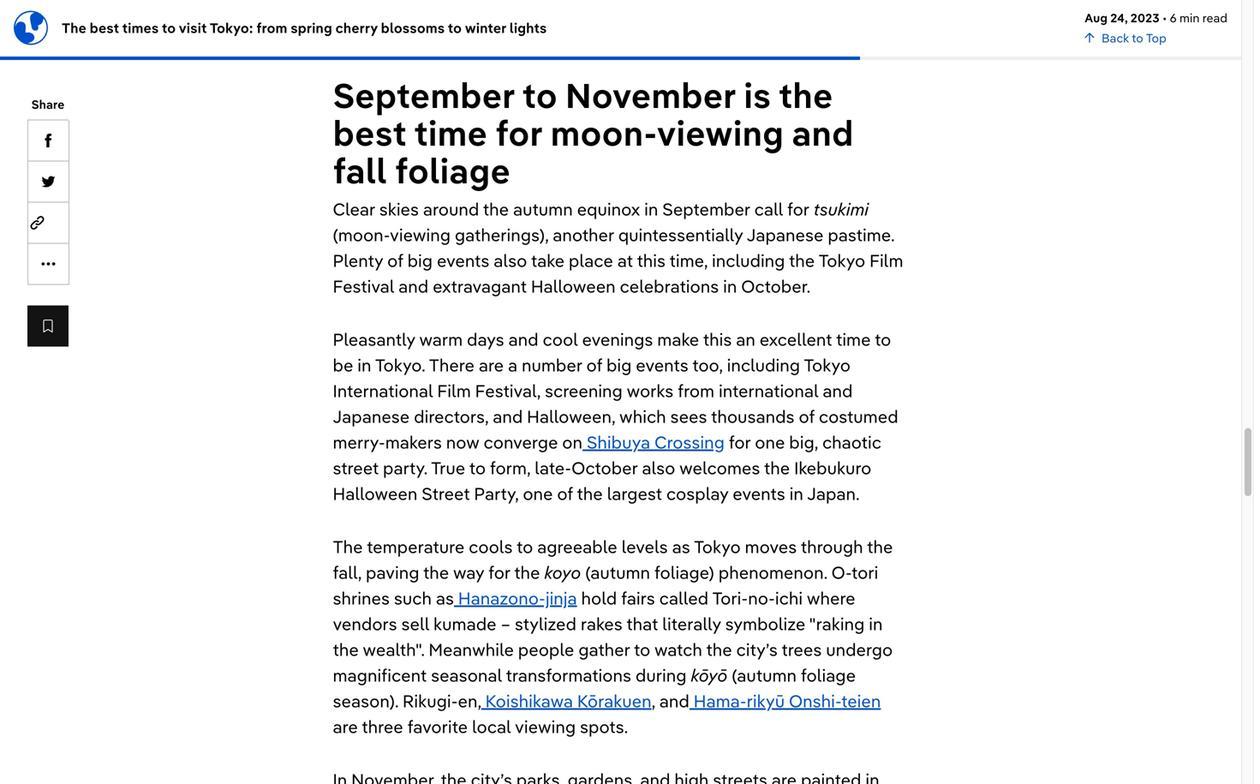 Task type: vqa. For each thing, say whether or not it's contained in the screenshot.
bottommost southwest
no



Task type: locate. For each thing, give the bounding box(es) containing it.
pleasantly
[[333, 328, 416, 350]]

lights
[[510, 19, 547, 37]]

time right excellent
[[837, 328, 871, 350]]

one down thousands
[[755, 431, 786, 453]]

party,
[[474, 483, 519, 504]]

0 horizontal spatial the
[[62, 19, 87, 37]]

this up too,
[[704, 328, 732, 350]]

through
[[801, 536, 864, 558]]

0 horizontal spatial are
[[333, 716, 358, 738]]

are down season).
[[333, 716, 358, 738]]

called
[[660, 587, 709, 609]]

1 horizontal spatial big
[[607, 354, 632, 376]]

in up undergo
[[869, 613, 883, 635]]

the up the october.
[[789, 249, 815, 271]]

to left 'top'
[[1133, 31, 1144, 46]]

0 vertical spatial time
[[414, 111, 488, 154]]

viewing inside koishikawa kōrakuen , and hama-rikyū onshi-teien are three favorite local viewing spots.
[[515, 716, 576, 738]]

to right cools
[[517, 536, 533, 558]]

another
[[553, 224, 614, 246]]

trees
[[782, 639, 822, 660]]

1 horizontal spatial (autumn
[[732, 664, 797, 686]]

(autumn
[[586, 561, 651, 583], [732, 664, 797, 686]]

(autumn inside (autumn foliage) phenomenon. o-tori shrines such as
[[586, 561, 651, 583]]

0 horizontal spatial viewing
[[390, 224, 451, 246]]

be
[[333, 354, 354, 376]]

magnificent
[[333, 664, 427, 686]]

festival
[[333, 275, 395, 297]]

the
[[779, 73, 834, 117], [483, 198, 509, 220], [789, 249, 815, 271], [765, 457, 791, 479], [577, 483, 603, 504], [868, 536, 894, 558], [423, 561, 449, 583], [515, 561, 540, 583], [333, 639, 359, 660], [707, 639, 733, 660]]

september down blossoms
[[333, 73, 515, 117]]

1 vertical spatial viewing
[[390, 224, 451, 246]]

1 vertical spatial from
[[678, 380, 715, 402]]

to down that
[[634, 639, 651, 660]]

teien
[[842, 690, 882, 712]]

0 vertical spatial this
[[637, 249, 666, 271]]

1 vertical spatial as
[[436, 587, 454, 609]]

tokyo down pastime.
[[819, 249, 866, 271]]

best left times
[[90, 19, 119, 37]]

time inside september to november is the best time for moon-viewing and fall foliage clear skies around the autumn equinox in september call for tsukimi (moon-viewing gatherings), another quintessentially japanese pastime. plenty of big events also take place at this time, including the tokyo film festival and extravagant halloween celebrations in october.
[[414, 111, 488, 154]]

cool
[[543, 328, 578, 350]]

2 vertical spatial viewing
[[515, 716, 576, 738]]

the right the is
[[779, 73, 834, 117]]

the right link to homepage image
[[62, 19, 87, 37]]

the up the fall,
[[333, 536, 363, 558]]

city's
[[737, 639, 778, 660]]

link to homepage image
[[14, 11, 48, 45]]

•
[[1163, 10, 1168, 25]]

0 horizontal spatial september
[[333, 73, 515, 117]]

the for the best times to visit tokyo: from spring cherry blossoms to winter lights
[[62, 19, 87, 37]]

to up costumed
[[875, 328, 892, 350]]

the up hanazono-jinja
[[515, 561, 540, 583]]

0 vertical spatial tokyo
[[819, 249, 866, 271]]

film down there
[[437, 380, 471, 402]]

1 vertical spatial september
[[663, 198, 751, 220]]

1 horizontal spatial one
[[755, 431, 786, 453]]

tokyo up foliage)
[[694, 536, 741, 558]]

0 horizontal spatial time
[[414, 111, 488, 154]]

japanese down call
[[747, 224, 824, 246]]

to right true
[[470, 457, 486, 479]]

0 vertical spatial (autumn
[[586, 561, 651, 583]]

1 horizontal spatial viewing
[[515, 716, 576, 738]]

the up tori
[[868, 536, 894, 558]]

one down "late-"
[[523, 483, 553, 504]]

0 horizontal spatial best
[[90, 19, 119, 37]]

the up 'gatherings),'
[[483, 198, 509, 220]]

including inside september to november is the best time for moon-viewing and fall foliage clear skies around the autumn equinox in september call for tsukimi (moon-viewing gatherings), another quintessentially japanese pastime. plenty of big events also take place at this time, including the tokyo film festival and extravagant halloween celebrations in october.
[[712, 249, 786, 271]]

plenty
[[333, 249, 383, 271]]

hama-
[[694, 690, 747, 712]]

tori
[[852, 561, 879, 583]]

0 vertical spatial big
[[408, 249, 433, 271]]

thousands
[[712, 405, 795, 427]]

halloween inside the for one big, chaotic street party. true to form, late-october also welcomes the ikebukuro halloween street party, one of the largest cosplay events in japan.
[[333, 483, 418, 504]]

to inside pleasantly warm days and cool evenings make this an excellent time to be in tokyo. there are a number of big events too, including tokyo international film festival, screening works from international and japanese directors, and halloween, which sees thousands of costumed merry-makers now converge on
[[875, 328, 892, 350]]

tokyo down excellent
[[804, 354, 851, 376]]

1 vertical spatial one
[[523, 483, 553, 504]]

big inside pleasantly warm days and cool evenings make this an excellent time to be in tokyo. there are a number of big events too, including tokyo international film festival, screening works from international and japanese directors, and halloween, which sees thousands of costumed merry-makers now converge on
[[607, 354, 632, 376]]

from up sees at the bottom of the page
[[678, 380, 715, 402]]

autumn
[[513, 198, 573, 220]]

sell
[[402, 613, 430, 635]]

1 vertical spatial the
[[333, 536, 363, 558]]

0 horizontal spatial this
[[637, 249, 666, 271]]

1 vertical spatial big
[[607, 354, 632, 376]]

0 vertical spatial as
[[673, 536, 691, 558]]

1 vertical spatial are
[[333, 716, 358, 738]]

events down welcomes
[[733, 483, 786, 504]]

of inside september to november is the best time for moon-viewing and fall foliage clear skies around the autumn equinox in september call for tsukimi (moon-viewing gatherings), another quintessentially japanese pastime. plenty of big events also take place at this time, including the tokyo film festival and extravagant halloween celebrations in october.
[[388, 249, 404, 271]]

0 vertical spatial also
[[494, 249, 527, 271]]

japanese down the international
[[333, 405, 410, 427]]

0 horizontal spatial events
[[437, 249, 490, 271]]

of down "late-"
[[557, 483, 573, 504]]

0 vertical spatial foliage
[[395, 149, 511, 192]]

2 vertical spatial events
[[733, 483, 786, 504]]

for up hanazono-
[[489, 561, 511, 583]]

during
[[636, 664, 687, 686]]

1 vertical spatial film
[[437, 380, 471, 402]]

foliage up onshi-
[[801, 664, 856, 686]]

fairs
[[622, 587, 656, 609]]

0 horizontal spatial japanese
[[333, 405, 410, 427]]

1 vertical spatial best
[[333, 111, 407, 154]]

the down october in the bottom of the page
[[577, 483, 603, 504]]

(autumn foliage) phenomenon. o-tori shrines such as
[[333, 561, 879, 609]]

the up kōyō
[[707, 639, 733, 660]]

0 vertical spatial from
[[257, 19, 288, 37]]

and right ,
[[660, 690, 690, 712]]

share
[[31, 97, 65, 112]]

events inside pleasantly warm days and cool evenings make this an excellent time to be in tokyo. there are a number of big events too, including tokyo international film festival, screening works from international and japanese directors, and halloween, which sees thousands of costumed merry-makers now converge on
[[636, 354, 689, 376]]

the for the temperature cools to agreeable levels as tokyo moves through the fall, paving the way for the
[[333, 536, 363, 558]]

kumade
[[434, 613, 497, 635]]

1 horizontal spatial halloween
[[531, 275, 616, 297]]

(autumn up rikyū
[[732, 664, 797, 686]]

evenings
[[582, 328, 654, 350]]

merry-
[[333, 431, 386, 453]]

0 vertical spatial are
[[479, 354, 504, 376]]

(autumn inside (autumn foliage season). rikugi-en,
[[732, 664, 797, 686]]

seasonal
[[431, 664, 502, 686]]

1 horizontal spatial foliage
[[801, 664, 856, 686]]

koishikawa
[[486, 690, 573, 712]]

0 horizontal spatial film
[[437, 380, 471, 402]]

1 horizontal spatial film
[[870, 249, 904, 271]]

big down the 'evenings'
[[607, 354, 632, 376]]

0 vertical spatial film
[[870, 249, 904, 271]]

more options image
[[42, 257, 55, 271]]

of inside the for one big, chaotic street party. true to form, late-october also welcomes the ikebukuro halloween street party, one of the largest cosplay events in japan.
[[557, 483, 573, 504]]

(autumn for foliage
[[732, 664, 797, 686]]

2 vertical spatial tokyo
[[694, 536, 741, 558]]

0 vertical spatial the
[[62, 19, 87, 37]]

a
[[508, 354, 518, 376]]

1 vertical spatial this
[[704, 328, 732, 350]]

to left winter
[[448, 19, 462, 37]]

fall
[[333, 149, 387, 192]]

0 vertical spatial viewing
[[657, 111, 784, 154]]

including up the october.
[[712, 249, 786, 271]]

events up works
[[636, 354, 689, 376]]

the down big,
[[765, 457, 791, 479]]

hanazono-jinja link
[[454, 587, 577, 609]]

0 horizontal spatial also
[[494, 249, 527, 271]]

international
[[333, 380, 433, 402]]

events up extravagant
[[437, 249, 490, 271]]

1 vertical spatial tokyo
[[804, 354, 851, 376]]

for
[[496, 111, 543, 154], [788, 198, 810, 220], [729, 431, 751, 453], [489, 561, 511, 583]]

for right call
[[788, 198, 810, 220]]

from left spring
[[257, 19, 288, 37]]

also
[[494, 249, 527, 271], [642, 457, 676, 479]]

1 horizontal spatial as
[[673, 536, 691, 558]]

1 vertical spatial including
[[727, 354, 801, 376]]

big down "skies"
[[408, 249, 433, 271]]

0 horizontal spatial big
[[408, 249, 433, 271]]

symbolize
[[726, 613, 806, 635]]

are
[[479, 354, 504, 376], [333, 716, 358, 738]]

september up quintessentially at top
[[663, 198, 751, 220]]

also inside september to november is the best time for moon-viewing and fall foliage clear skies around the autumn equinox in september call for tsukimi (moon-viewing gatherings), another quintessentially japanese pastime. plenty of big events also take place at this time, including the tokyo film festival and extravagant halloween celebrations in october.
[[494, 249, 527, 271]]

1 horizontal spatial september
[[663, 198, 751, 220]]

1 horizontal spatial also
[[642, 457, 676, 479]]

big
[[408, 249, 433, 271], [607, 354, 632, 376]]

0 horizontal spatial as
[[436, 587, 454, 609]]

as up foliage)
[[673, 536, 691, 558]]

as inside (autumn foliage) phenomenon. o-tori shrines such as
[[436, 587, 454, 609]]

1 vertical spatial foliage
[[801, 664, 856, 686]]

phenomenon.
[[719, 561, 828, 583]]

this
[[637, 249, 666, 271], [704, 328, 732, 350]]

1 vertical spatial also
[[642, 457, 676, 479]]

0 horizontal spatial (autumn
[[586, 561, 651, 583]]

favorite
[[408, 716, 468, 738]]

1 horizontal spatial japanese
[[747, 224, 824, 246]]

an
[[737, 328, 756, 350]]

1 horizontal spatial best
[[333, 111, 407, 154]]

from
[[257, 19, 288, 37], [678, 380, 715, 402]]

1 horizontal spatial this
[[704, 328, 732, 350]]

street
[[422, 483, 470, 504]]

0 vertical spatial one
[[755, 431, 786, 453]]

of
[[388, 249, 404, 271], [587, 354, 603, 376], [799, 405, 815, 427], [557, 483, 573, 504]]

ichi
[[776, 587, 803, 609]]

0 vertical spatial japanese
[[747, 224, 824, 246]]

the inside the temperature cools to agreeable levels as tokyo moves through the fall, paving the way for the
[[333, 536, 363, 558]]

0 vertical spatial september
[[333, 73, 515, 117]]

0 vertical spatial halloween
[[531, 275, 616, 297]]

including inside pleasantly warm days and cool evenings make this an excellent time to be in tokyo. there are a number of big events too, including tokyo international film festival, screening works from international and japanese directors, and halloween, which sees thousands of costumed merry-makers now converge on
[[727, 354, 801, 376]]

in inside the for one big, chaotic street party. true to form, late-october also welcomes the ikebukuro halloween street party, one of the largest cosplay events in japan.
[[790, 483, 804, 504]]

also down 'gatherings),'
[[494, 249, 527, 271]]

as right 'such'
[[436, 587, 454, 609]]

best up 'clear'
[[333, 111, 407, 154]]

time up around
[[414, 111, 488, 154]]

halloween down street
[[333, 483, 418, 504]]

late-
[[535, 457, 572, 479]]

1 vertical spatial halloween
[[333, 483, 418, 504]]

one
[[755, 431, 786, 453], [523, 483, 553, 504]]

1 vertical spatial events
[[636, 354, 689, 376]]

0 horizontal spatial from
[[257, 19, 288, 37]]

in
[[645, 198, 659, 220], [724, 275, 738, 297], [358, 354, 372, 376], [790, 483, 804, 504], [869, 613, 883, 635]]

tori-
[[713, 587, 749, 609]]

tokyo inside pleasantly warm days and cool evenings make this an excellent time to be in tokyo. there are a number of big events too, including tokyo international film festival, screening works from international and japanese directors, and halloween, which sees thousands of costumed merry-makers now converge on
[[804, 354, 851, 376]]

1 horizontal spatial the
[[333, 536, 363, 558]]

kōyō
[[691, 664, 732, 686]]

halloween down place
[[531, 275, 616, 297]]

are left a
[[479, 354, 504, 376]]

to inside september to november is the best time for moon-viewing and fall foliage clear skies around the autumn equinox in september call for tsukimi (moon-viewing gatherings), another quintessentially japanese pastime. plenty of big events also take place at this time, including the tokyo film festival and extravagant halloween celebrations in october.
[[523, 73, 558, 117]]

time inside pleasantly warm days and cool evenings make this an excellent time to be in tokyo. there are a number of big events too, including tokyo international film festival, screening works from international and japanese directors, and halloween, which sees thousands of costumed merry-makers now converge on
[[837, 328, 871, 350]]

also down shibuya crossing
[[642, 457, 676, 479]]

1 horizontal spatial from
[[678, 380, 715, 402]]

1 horizontal spatial events
[[636, 354, 689, 376]]

this right at
[[637, 249, 666, 271]]

skies
[[380, 198, 419, 220]]

0 horizontal spatial halloween
[[333, 483, 418, 504]]

the temperature cools to agreeable levels as tokyo moves through the fall, paving the way for the
[[333, 536, 894, 583]]

1 vertical spatial japanese
[[333, 405, 410, 427]]

is
[[744, 73, 772, 117]]

including up international
[[727, 354, 801, 376]]

0 horizontal spatial foliage
[[395, 149, 511, 192]]

1 vertical spatial time
[[837, 328, 871, 350]]

in right the be
[[358, 354, 372, 376]]

0 vertical spatial best
[[90, 19, 119, 37]]

events inside september to november is the best time for moon-viewing and fall foliage clear skies around the autumn equinox in september call for tsukimi (moon-viewing gatherings), another quintessentially japanese pastime. plenty of big events also take place at this time, including the tokyo film festival and extravagant halloween celebrations in october.
[[437, 249, 490, 271]]

film down pastime.
[[870, 249, 904, 271]]

(autumn up "hold"
[[586, 561, 651, 583]]

0 vertical spatial including
[[712, 249, 786, 271]]

the
[[62, 19, 87, 37], [333, 536, 363, 558]]

0 vertical spatial events
[[437, 249, 490, 271]]

number
[[522, 354, 583, 376]]

japanese inside september to november is the best time for moon-viewing and fall foliage clear skies around the autumn equinox in september call for tsukimi (moon-viewing gatherings), another quintessentially japanese pastime. plenty of big events also take place at this time, including the tokyo film festival and extravagant halloween celebrations in october.
[[747, 224, 824, 246]]

of right 'plenty' at the left of the page
[[388, 249, 404, 271]]

for down thousands
[[729, 431, 751, 453]]

jinja
[[546, 587, 577, 609]]

tokyo inside september to november is the best time for moon-viewing and fall foliage clear skies around the autumn equinox in september call for tsukimi (moon-viewing gatherings), another quintessentially japanese pastime. plenty of big events also take place at this time, including the tokyo film festival and extravagant halloween celebrations in october.
[[819, 249, 866, 271]]

1 vertical spatial (autumn
[[732, 664, 797, 686]]

1 horizontal spatial time
[[837, 328, 871, 350]]

in left japan.
[[790, 483, 804, 504]]

september
[[333, 73, 515, 117], [663, 198, 751, 220]]

japanese
[[747, 224, 824, 246], [333, 405, 410, 427]]

foliage up around
[[395, 149, 511, 192]]

and down festival,
[[493, 405, 523, 427]]

to inside button
[[1133, 31, 1144, 46]]

onshi-
[[789, 690, 842, 712]]

transformations
[[506, 664, 632, 686]]

for inside the temperature cools to agreeable levels as tokyo moves through the fall, paving the way for the
[[489, 561, 511, 583]]

2 horizontal spatial events
[[733, 483, 786, 504]]

to down "lights"
[[523, 73, 558, 117]]

shibuya
[[587, 431, 651, 453]]

1 horizontal spatial are
[[479, 354, 504, 376]]

rikyū
[[747, 690, 785, 712]]

share to facebook image
[[42, 134, 55, 148]]



Task type: describe. For each thing, give the bounding box(es) containing it.
hold
[[582, 587, 617, 609]]

warm
[[419, 328, 463, 350]]

min
[[1180, 10, 1200, 25]]

international
[[719, 380, 819, 402]]

shibuya crossing
[[583, 431, 725, 453]]

levels
[[622, 536, 668, 558]]

(autumn foliage season). rikugi-en,
[[333, 664, 856, 712]]

koyo
[[545, 561, 586, 583]]

top
[[1147, 31, 1167, 46]]

2023
[[1131, 10, 1160, 25]]

extravagant
[[433, 275, 527, 297]]

stylized
[[515, 613, 577, 635]]

for up autumn
[[496, 111, 543, 154]]

tokyo inside the temperature cools to agreeable levels as tokyo moves through the fall, paving the way for the
[[694, 536, 741, 558]]

back to top
[[1103, 31, 1167, 46]]

are inside koishikawa kōrakuen , and hama-rikyū onshi-teien are three favorite local viewing spots.
[[333, 716, 358, 738]]

form,
[[490, 457, 531, 479]]

in up quintessentially at top
[[645, 198, 659, 220]]

for inside the for one big, chaotic street party. true to form, late-october also welcomes the ikebukuro halloween street party, one of the largest cosplay events in japan.
[[729, 431, 751, 453]]

japanese inside pleasantly warm days and cool evenings make this an excellent time to be in tokyo. there are a number of big events too, including tokyo international film festival, screening works from international and japanese directors, and halloween, which sees thousands of costumed merry-makers now converge on
[[333, 405, 410, 427]]

foliage)
[[655, 561, 715, 583]]

in inside pleasantly warm days and cool evenings make this an excellent time to be in tokyo. there are a number of big events too, including tokyo international film festival, screening works from international and japanese directors, and halloween, which sees thousands of costumed merry-makers now converge on
[[358, 354, 372, 376]]

shrines
[[333, 587, 390, 609]]

moon-
[[551, 111, 657, 154]]

events inside the for one big, chaotic street party. true to form, late-october also welcomes the ikebukuro halloween street party, one of the largest cosplay events in japan.
[[733, 483, 786, 504]]

to inside the temperature cools to agreeable levels as tokyo moves through the fall, paving the way for the
[[517, 536, 533, 558]]

share to twitter image
[[42, 175, 55, 189]]

as inside the temperature cools to agreeable levels as tokyo moves through the fall, paving the way for the
[[673, 536, 691, 558]]

big inside september to november is the best time for moon-viewing and fall foliage clear skies around the autumn equinox in september call for tsukimi (moon-viewing gatherings), another quintessentially japanese pastime. plenty of big events also take place at this time, including the tokyo film festival and extravagant halloween celebrations in october.
[[408, 249, 433, 271]]

en,
[[458, 690, 482, 712]]

are inside pleasantly warm days and cool evenings make this an excellent time to be in tokyo. there are a number of big events too, including tokyo international film festival, screening works from international and japanese directors, and halloween, which sees thousands of costumed merry-makers now converge on
[[479, 354, 504, 376]]

film inside pleasantly warm days and cool evenings make this an excellent time to be in tokyo. there are a number of big events too, including tokyo international film festival, screening works from international and japanese directors, and halloween, which sees thousands of costumed merry-makers now converge on
[[437, 380, 471, 402]]

blossoms
[[381, 19, 445, 37]]

and up costumed
[[823, 380, 853, 402]]

chaotic
[[823, 431, 882, 453]]

cosplay
[[667, 483, 729, 504]]

foliage inside september to november is the best time for moon-viewing and fall foliage clear skies around the autumn equinox in september call for tsukimi (moon-viewing gatherings), another quintessentially japanese pastime. plenty of big events also take place at this time, including the tokyo film festival and extravagant halloween celebrations in october.
[[395, 149, 511, 192]]

and inside koishikawa kōrakuen , and hama-rikyū onshi-teien are three favorite local viewing spots.
[[660, 690, 690, 712]]

winter
[[465, 19, 507, 37]]

foliage inside (autumn foliage season). rikugi-en,
[[801, 664, 856, 686]]

quintessentially
[[619, 224, 744, 246]]

true
[[431, 457, 466, 479]]

"raking
[[810, 613, 865, 635]]

cherry
[[336, 19, 378, 37]]

around
[[423, 198, 479, 220]]

local
[[472, 716, 511, 738]]

such
[[394, 587, 432, 609]]

and right the is
[[792, 111, 854, 154]]

of up big,
[[799, 405, 815, 427]]

o-
[[832, 561, 852, 583]]

and up a
[[509, 328, 539, 350]]

hama-rikyū onshi-teien link
[[690, 690, 882, 712]]

2 horizontal spatial viewing
[[657, 111, 784, 154]]

take
[[531, 249, 565, 271]]

converge
[[484, 431, 558, 453]]

kōrakuen
[[578, 690, 652, 712]]

and right the festival
[[399, 275, 429, 297]]

gather
[[579, 639, 630, 660]]

where
[[807, 587, 856, 609]]

temperature
[[367, 536, 465, 558]]

visit
[[179, 19, 207, 37]]

spots.
[[580, 716, 629, 738]]

literally
[[663, 613, 722, 635]]

screening
[[545, 380, 623, 402]]

times
[[122, 19, 159, 37]]

three
[[362, 716, 404, 738]]

equinox
[[577, 198, 641, 220]]

the down vendors
[[333, 639, 359, 660]]

now
[[446, 431, 480, 453]]

6
[[1171, 10, 1177, 25]]

ikebukuro
[[795, 457, 872, 479]]

street
[[333, 457, 379, 479]]

paving
[[366, 561, 420, 583]]

meanwhile
[[429, 639, 514, 660]]

film inside september to november is the best time for moon-viewing and fall foliage clear skies around the autumn equinox in september call for tsukimi (moon-viewing gatherings), another quintessentially japanese pastime. plenty of big events also take place at this time, including the tokyo film festival and extravagant halloween celebrations in october.
[[870, 249, 904, 271]]

to inside the hold fairs called tori-no-ichi where vendors sell kumade – stylized rakes that literally symbolize "raking in the wealth". meanwhile people gather to watch the city's trees undergo magnificent seasonal transformations during
[[634, 639, 651, 660]]

aug 24, 2023 • 6 min read
[[1085, 10, 1228, 25]]

koishikawa kōrakuen link
[[482, 690, 652, 712]]

vendors
[[333, 613, 397, 635]]

0 horizontal spatial one
[[523, 483, 553, 504]]

(moon-
[[333, 224, 390, 246]]

of up screening
[[587, 354, 603, 376]]

this inside september to november is the best time for moon-viewing and fall foliage clear skies around the autumn equinox in september call for tsukimi (moon-viewing gatherings), another quintessentially japanese pastime. plenty of big events also take place at this time, including the tokyo film festival and extravagant halloween celebrations in october.
[[637, 249, 666, 271]]

also inside the for one big, chaotic street party. true to form, late-october also welcomes the ikebukuro halloween street party, one of the largest cosplay events in japan.
[[642, 457, 676, 479]]

this inside pleasantly warm days and cool evenings make this an excellent time to be in tokyo. there are a number of big events too, including tokyo international film festival, screening works from international and japanese directors, and halloween, which sees thousands of costumed merry-makers now converge on
[[704, 328, 732, 350]]

rakes
[[581, 613, 623, 635]]

party.
[[383, 457, 428, 479]]

season).
[[333, 690, 399, 712]]

tsukimi
[[814, 198, 869, 220]]

place
[[569, 249, 614, 271]]

–
[[501, 613, 511, 635]]

on
[[563, 431, 583, 453]]

costumed
[[819, 405, 899, 427]]

november
[[566, 73, 736, 117]]

rikugi-
[[403, 690, 458, 712]]

october.
[[742, 275, 811, 297]]

(autumn for foliage)
[[586, 561, 651, 583]]

24,
[[1111, 10, 1129, 25]]

days
[[467, 328, 505, 350]]

largest
[[607, 483, 663, 504]]

japan.
[[808, 483, 860, 504]]

wealth".
[[363, 639, 425, 660]]

crossing
[[655, 431, 725, 453]]

shibuya crossing link
[[583, 431, 725, 453]]

october
[[572, 457, 638, 479]]

in inside the hold fairs called tori-no-ichi where vendors sell kumade – stylized rakes that literally symbolize "raking in the wealth". meanwhile people gather to watch the city's trees undergo magnificent seasonal transformations during
[[869, 613, 883, 635]]

for one big, chaotic street party. true to form, late-october also welcomes the ikebukuro halloween street party, one of the largest cosplay events in japan.
[[333, 431, 882, 504]]

from inside pleasantly warm days and cool evenings make this an excellent time to be in tokyo. there are a number of big events too, including tokyo international film festival, screening works from international and japanese directors, and halloween, which sees thousands of costumed merry-makers now converge on
[[678, 380, 715, 402]]

back
[[1103, 31, 1130, 46]]

welcomes
[[680, 457, 761, 479]]

to left visit
[[162, 19, 176, 37]]

call
[[755, 198, 784, 220]]

to inside the for one big, chaotic street party. true to form, late-october also welcomes the ikebukuro halloween street party, one of the largest cosplay events in japan.
[[470, 457, 486, 479]]

festival,
[[475, 380, 541, 402]]

in left the october.
[[724, 275, 738, 297]]

celebrations
[[620, 275, 719, 297]]

halloween inside september to november is the best time for moon-viewing and fall foliage clear skies around the autumn equinox in september call for tsukimi (moon-viewing gatherings), another quintessentially japanese pastime. plenty of big events also take place at this time, including the tokyo film festival and extravagant halloween celebrations in october.
[[531, 275, 616, 297]]

big,
[[790, 431, 819, 453]]

the left way
[[423, 561, 449, 583]]

best inside september to november is the best time for moon-viewing and fall foliage clear skies around the autumn equinox in september call for tsukimi (moon-viewing gatherings), another quintessentially japanese pastime. plenty of big events also take place at this time, including the tokyo film festival and extravagant halloween celebrations in october.
[[333, 111, 407, 154]]



